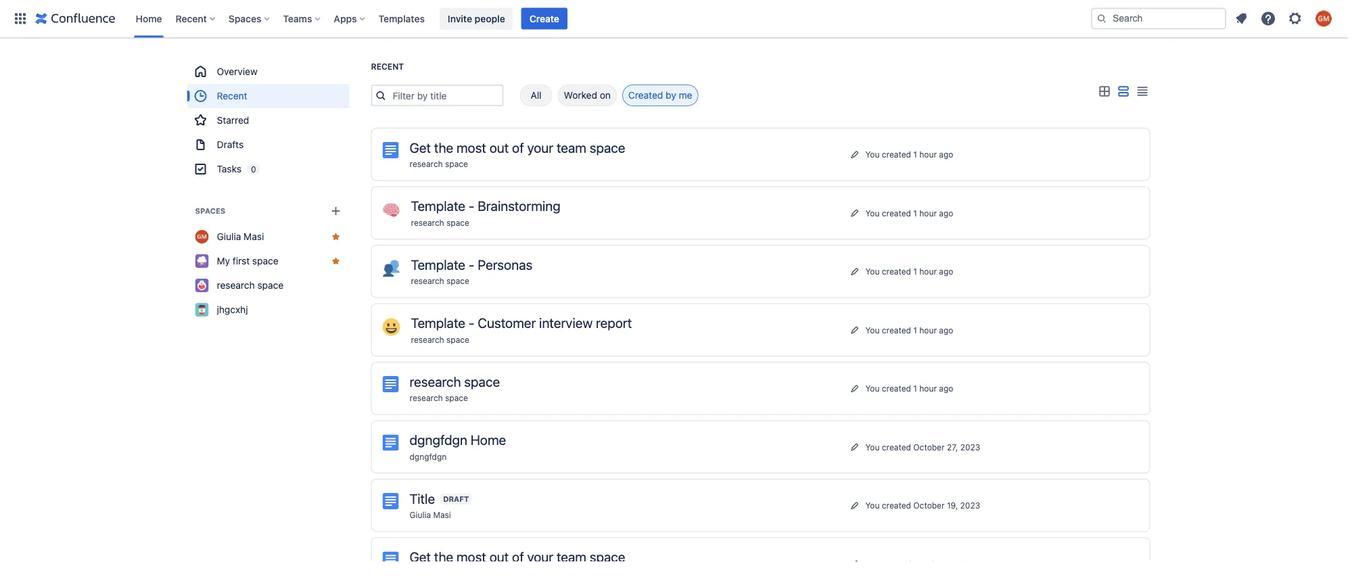 Task type: vqa. For each thing, say whether or not it's contained in the screenshot.
2nd "ago" from the bottom of the page
yes



Task type: describe. For each thing, give the bounding box(es) containing it.
you created 1 hour ago for research space
[[866, 384, 953, 393]]

space inside template - personas research space
[[447, 276, 469, 286]]

the
[[434, 139, 453, 155]]

hour for get the most out of your team space
[[920, 150, 937, 159]]

my first space
[[217, 255, 278, 267]]

research space
[[217, 280, 284, 291]]

template - brainstorming research space
[[411, 198, 561, 227]]

home inside global element
[[136, 13, 162, 24]]

space inside template - customer interview report research space
[[447, 335, 469, 344]]

get
[[410, 139, 431, 155]]

hour for template - brainstorming
[[920, 208, 937, 218]]

Search field
[[1091, 8, 1226, 29]]

spaces inside popup button
[[229, 13, 261, 24]]

1 horizontal spatial giulia
[[410, 510, 431, 520]]

created for template - brainstorming
[[882, 208, 911, 218]]

research space link for get the most out of your team space
[[410, 159, 468, 169]]

7 you from the top
[[866, 501, 880, 510]]

on
[[600, 90, 611, 101]]

you created 1 hour ago for get the most out of your team space
[[866, 150, 953, 159]]

1 for get the most out of your team space
[[913, 150, 917, 159]]

:brain: image
[[383, 201, 400, 219]]

created by me button
[[622, 85, 698, 106]]

group containing overview
[[187, 60, 349, 181]]

you for template - personas
[[866, 267, 880, 276]]

worked on
[[564, 90, 611, 101]]

title
[[410, 490, 435, 506]]

recent link
[[187, 84, 349, 108]]

global element
[[8, 0, 1088, 38]]

page image for get
[[383, 142, 399, 158]]

Filter by title field
[[389, 86, 502, 105]]

you for get the most out of your team space
[[866, 150, 880, 159]]

worked
[[564, 90, 597, 101]]

0 horizontal spatial spaces
[[195, 207, 225, 215]]

1 vertical spatial giulia masi link
[[410, 510, 451, 520]]

hour for template - customer interview report
[[920, 325, 937, 335]]

tab list containing all
[[504, 85, 698, 106]]

you for template - brainstorming
[[866, 208, 880, 218]]

jhgcxhj
[[217, 304, 248, 315]]

you for dgngfdgn home
[[866, 442, 880, 452]]

recent inside "link"
[[217, 90, 247, 101]]

hour for template - personas
[[920, 267, 937, 276]]

unstar this space image for giulia masi
[[330, 231, 341, 242]]

people
[[475, 13, 505, 24]]

list image
[[1115, 83, 1131, 100]]

research space research space
[[410, 373, 500, 403]]

you created 1 hour ago for template - brainstorming
[[866, 208, 953, 218]]

27,
[[947, 442, 958, 452]]

0 horizontal spatial giulia masi link
[[187, 225, 349, 249]]

personas
[[478, 256, 533, 272]]

home link
[[132, 8, 166, 29]]

:brain: image
[[383, 201, 400, 219]]

create link
[[521, 8, 567, 29]]

ago for get the most out of your team space
[[939, 150, 953, 159]]

you created october 27, 2023
[[866, 442, 980, 452]]

research space link for research space
[[410, 393, 468, 403]]

first
[[233, 255, 250, 267]]

jhgcxhj link
[[187, 298, 349, 322]]

search image
[[1097, 13, 1107, 24]]

dgngfdgn home dgngfdgn
[[410, 432, 506, 461]]

research space link for template - personas
[[411, 276, 469, 286]]

tasks
[[217, 163, 241, 175]]

apps button
[[330, 8, 370, 29]]

0
[[251, 164, 256, 174]]

cards image
[[1096, 83, 1113, 100]]

get the most out of your team space research space
[[410, 139, 625, 169]]

you created 1 hour ago for template - customer interview report
[[866, 325, 953, 335]]

2 horizontal spatial recent
[[371, 62, 404, 71]]

recent inside popup button
[[176, 13, 207, 24]]

template for template - brainstorming
[[411, 198, 465, 214]]

research inside "get the most out of your team space research space"
[[410, 159, 443, 169]]

page image for dgngfdgn
[[383, 435, 399, 451]]

my first space link
[[187, 249, 349, 273]]

created
[[628, 90, 663, 101]]

most
[[457, 139, 486, 155]]

your profile and preferences image
[[1316, 10, 1332, 27]]

interview
[[539, 315, 593, 331]]

hour for research space
[[920, 384, 937, 393]]

of
[[512, 139, 524, 155]]

research inside template - brainstorming research space
[[411, 218, 444, 227]]



Task type: locate. For each thing, give the bounding box(es) containing it.
giulia masi inside giulia masi link
[[217, 231, 264, 242]]

banner
[[0, 0, 1348, 38]]

research space link
[[410, 159, 468, 169], [411, 218, 469, 227], [187, 273, 349, 298], [411, 276, 469, 286], [411, 335, 469, 344], [410, 393, 468, 403]]

page image for giulia masi
[[383, 493, 399, 509]]

- for personas
[[469, 256, 475, 272]]

recent
[[176, 13, 207, 24], [371, 62, 404, 71], [217, 90, 247, 101]]

1 template from the top
[[411, 198, 465, 214]]

group
[[187, 60, 349, 181]]

research inside template - personas research space
[[411, 276, 444, 286]]

1 vertical spatial recent
[[371, 62, 404, 71]]

tab list
[[504, 85, 698, 106]]

2 2023 from the top
[[960, 501, 980, 510]]

1 vertical spatial home
[[471, 432, 506, 448]]

templates link
[[374, 8, 429, 29]]

2023 for you created october 19, 2023
[[960, 501, 980, 510]]

page image left dgngfdgn home dgngfdgn
[[383, 435, 399, 451]]

all
[[531, 90, 542, 101]]

2023 for you created october 27, 2023
[[960, 442, 980, 452]]

1 for template - personas
[[913, 267, 917, 276]]

4 ago from the top
[[939, 325, 953, 335]]

2023 right 19,
[[960, 501, 980, 510]]

giulia masi link
[[187, 225, 349, 249], [410, 510, 451, 520]]

1 vertical spatial spaces
[[195, 207, 225, 215]]

0 horizontal spatial home
[[136, 13, 162, 24]]

ago
[[939, 150, 953, 159], [939, 208, 953, 218], [939, 267, 953, 276], [939, 325, 953, 335], [939, 384, 953, 393]]

apps
[[334, 13, 357, 24]]

research space link for template - brainstorming
[[411, 218, 469, 227]]

template left personas
[[411, 256, 465, 272]]

templates
[[379, 13, 425, 24]]

ago for template - personas
[[939, 267, 953, 276]]

out
[[490, 139, 509, 155]]

:grinning: image
[[383, 318, 400, 336], [383, 318, 400, 336]]

research inside template - customer interview report research space
[[411, 335, 444, 344]]

unstar this space image for my first space
[[330, 256, 341, 267]]

0 horizontal spatial giulia
[[217, 231, 241, 242]]

template for template - personas
[[411, 256, 465, 272]]

giulia up my
[[217, 231, 241, 242]]

1 vertical spatial giulia
[[410, 510, 431, 520]]

drafts
[[217, 139, 244, 150]]

overview link
[[187, 60, 349, 84]]

spaces button
[[224, 8, 275, 29]]

- inside template - brainstorming research space
[[469, 198, 475, 214]]

create a space image
[[328, 203, 344, 219]]

teams button
[[279, 8, 326, 29]]

help icon image
[[1260, 10, 1277, 27]]

5 ago from the top
[[939, 384, 953, 393]]

draft
[[443, 495, 469, 504]]

invite people button
[[440, 8, 513, 29]]

giulia
[[217, 231, 241, 242], [410, 510, 431, 520]]

1 october from the top
[[913, 442, 945, 452]]

notification icon image
[[1233, 10, 1249, 27]]

by
[[666, 90, 676, 101]]

dgngfdgn link
[[410, 452, 447, 461]]

you for research space
[[866, 384, 880, 393]]

1 vertical spatial template
[[411, 256, 465, 272]]

0 vertical spatial recent
[[176, 13, 207, 24]]

19,
[[947, 501, 958, 510]]

3 you created 1 hour ago from the top
[[866, 267, 953, 276]]

customer
[[478, 315, 536, 331]]

0 vertical spatial spaces
[[229, 13, 261, 24]]

home
[[136, 13, 162, 24], [471, 432, 506, 448]]

template
[[411, 198, 465, 214], [411, 256, 465, 272], [411, 315, 465, 331]]

1 unstar this space image from the top
[[330, 231, 341, 242]]

3 ago from the top
[[939, 267, 953, 276]]

1 vertical spatial giulia masi
[[410, 510, 451, 520]]

worked on button
[[558, 85, 617, 106]]

page image for research space
[[383, 376, 399, 392]]

2 dgngfdgn from the top
[[410, 452, 447, 461]]

space inside template - brainstorming research space
[[447, 218, 469, 227]]

1 vertical spatial 2023
[[960, 501, 980, 510]]

create
[[530, 13, 559, 24]]

1 horizontal spatial giulia masi link
[[410, 510, 451, 520]]

starred
[[217, 115, 249, 126]]

spaces
[[229, 13, 261, 24], [195, 207, 225, 215]]

2023 right 27,
[[960, 442, 980, 452]]

1
[[913, 150, 917, 159], [913, 208, 917, 218], [913, 267, 917, 276], [913, 325, 917, 335], [913, 384, 917, 393]]

1 horizontal spatial recent
[[217, 90, 247, 101]]

giulia masi link up my first space
[[187, 225, 349, 249]]

2 page image from the top
[[383, 435, 399, 451]]

5 1 from the top
[[913, 384, 917, 393]]

research
[[410, 159, 443, 169], [411, 218, 444, 227], [411, 276, 444, 286], [217, 280, 255, 291], [411, 335, 444, 344], [410, 373, 461, 389], [410, 393, 443, 403]]

0 vertical spatial page image
[[383, 142, 399, 158]]

2 vertical spatial recent
[[217, 90, 247, 101]]

- left personas
[[469, 256, 475, 272]]

0 vertical spatial october
[[913, 442, 945, 452]]

october
[[913, 442, 945, 452], [913, 501, 945, 510]]

1 1 from the top
[[913, 150, 917, 159]]

october for october 19, 2023
[[913, 501, 945, 510]]

6 you from the top
[[866, 442, 880, 452]]

1 - from the top
[[469, 198, 475, 214]]

0 vertical spatial giulia
[[217, 231, 241, 242]]

you created 1 hour ago
[[866, 150, 953, 159], [866, 208, 953, 218], [866, 267, 953, 276], [866, 325, 953, 335], [866, 384, 953, 393]]

settings icon image
[[1287, 10, 1304, 27]]

recent right home link
[[176, 13, 207, 24]]

- for brainstorming
[[469, 198, 475, 214]]

3 hour from the top
[[920, 267, 937, 276]]

1 you created 1 hour ago from the top
[[866, 150, 953, 159]]

created for template - customer interview report
[[882, 325, 911, 335]]

2 created from the top
[[882, 208, 911, 218]]

ago for template - customer interview report
[[939, 325, 953, 335]]

your
[[527, 139, 553, 155]]

created for get the most out of your team space
[[882, 150, 911, 159]]

2 vertical spatial page image
[[383, 552, 399, 562]]

giulia masi down title on the bottom left of page
[[410, 510, 451, 520]]

2023
[[960, 442, 980, 452], [960, 501, 980, 510]]

2 vertical spatial -
[[469, 315, 475, 331]]

ago for template - brainstorming
[[939, 208, 953, 218]]

0 horizontal spatial recent
[[176, 13, 207, 24]]

1 vertical spatial -
[[469, 256, 475, 272]]

7 created from the top
[[882, 501, 911, 510]]

1 vertical spatial dgngfdgn
[[410, 452, 447, 461]]

0 vertical spatial masi
[[244, 231, 264, 242]]

giulia masi up first
[[217, 231, 264, 242]]

0 horizontal spatial masi
[[244, 231, 264, 242]]

2 ago from the top
[[939, 208, 953, 218]]

1 for template - customer interview report
[[913, 325, 917, 335]]

created for dgngfdgn home
[[882, 442, 911, 452]]

space
[[590, 139, 625, 155], [445, 159, 468, 169], [447, 218, 469, 227], [252, 255, 278, 267], [447, 276, 469, 286], [257, 280, 284, 291], [447, 335, 469, 344], [464, 373, 500, 389], [445, 393, 468, 403]]

5 created from the top
[[882, 384, 911, 393]]

created for template - personas
[[882, 267, 911, 276]]

4 1 from the top
[[913, 325, 917, 335]]

0 vertical spatial home
[[136, 13, 162, 24]]

3 1 from the top
[[913, 267, 917, 276]]

0 vertical spatial page image
[[383, 376, 399, 392]]

1 hour from the top
[[920, 150, 937, 159]]

0 vertical spatial dgngfdgn
[[410, 432, 467, 448]]

ago for research space
[[939, 384, 953, 393]]

masi
[[244, 231, 264, 242], [433, 510, 451, 520]]

4 created from the top
[[882, 325, 911, 335]]

1 page image from the top
[[383, 142, 399, 158]]

recent up starred at the top left
[[217, 90, 247, 101]]

- inside template - personas research space
[[469, 256, 475, 272]]

you
[[866, 150, 880, 159], [866, 208, 880, 218], [866, 267, 880, 276], [866, 325, 880, 335], [866, 384, 880, 393], [866, 442, 880, 452], [866, 501, 880, 510]]

5 you created 1 hour ago from the top
[[866, 384, 953, 393]]

1 ago from the top
[[939, 150, 953, 159]]

2 template from the top
[[411, 256, 465, 272]]

5 you from the top
[[866, 384, 880, 393]]

drafts link
[[187, 133, 349, 157]]

report
[[596, 315, 632, 331]]

3 you from the top
[[866, 267, 880, 276]]

1 page image from the top
[[383, 376, 399, 392]]

2 you from the top
[[866, 208, 880, 218]]

my
[[217, 255, 230, 267]]

october for october 27, 2023
[[913, 442, 945, 452]]

template inside template - customer interview report research space
[[411, 315, 465, 331]]

template for template - customer interview report
[[411, 315, 465, 331]]

0 vertical spatial template
[[411, 198, 465, 214]]

teams
[[283, 13, 312, 24]]

me
[[679, 90, 692, 101]]

you created october 19, 2023
[[866, 501, 980, 510]]

6 created from the top
[[882, 442, 911, 452]]

giulia down title on the bottom left of page
[[410, 510, 431, 520]]

4 you created 1 hour ago from the top
[[866, 325, 953, 335]]

template - customer interview report research space
[[411, 315, 632, 344]]

spaces down tasks
[[195, 207, 225, 215]]

1 vertical spatial page image
[[383, 435, 399, 451]]

template inside template - personas research space
[[411, 256, 465, 272]]

template inside template - brainstorming research space
[[411, 198, 465, 214]]

- inside template - customer interview report research space
[[469, 315, 475, 331]]

home inside dgngfdgn home dgngfdgn
[[471, 432, 506, 448]]

1 2023 from the top
[[960, 442, 980, 452]]

unstar this space image inside giulia masi link
[[330, 231, 341, 242]]

0 vertical spatial 2023
[[960, 442, 980, 452]]

5 hour from the top
[[920, 384, 937, 393]]

all button
[[520, 85, 552, 106]]

2 you created 1 hour ago from the top
[[866, 208, 953, 218]]

masi down draft at the left bottom
[[433, 510, 451, 520]]

october left 27,
[[913, 442, 945, 452]]

2 - from the top
[[469, 256, 475, 272]]

giulia masi
[[217, 231, 264, 242], [410, 510, 451, 520]]

0 vertical spatial unstar this space image
[[330, 231, 341, 242]]

research space link for template - customer interview report
[[411, 335, 469, 344]]

3 created from the top
[[882, 267, 911, 276]]

1 vertical spatial october
[[913, 501, 945, 510]]

home down research space research space at the bottom of page
[[471, 432, 506, 448]]

4 hour from the top
[[920, 325, 937, 335]]

overview
[[217, 66, 258, 77]]

3 - from the top
[[469, 315, 475, 331]]

0 horizontal spatial giulia masi
[[217, 231, 264, 242]]

0 vertical spatial -
[[469, 198, 475, 214]]

brainstorming
[[478, 198, 561, 214]]

spaces right recent popup button
[[229, 13, 261, 24]]

2 vertical spatial template
[[411, 315, 465, 331]]

home left recent popup button
[[136, 13, 162, 24]]

you created 1 hour ago for template - personas
[[866, 267, 953, 276]]

1 vertical spatial masi
[[433, 510, 451, 520]]

page image left 'get'
[[383, 142, 399, 158]]

created for research space
[[882, 384, 911, 393]]

2 hour from the top
[[920, 208, 937, 218]]

hour
[[920, 150, 937, 159], [920, 208, 937, 218], [920, 267, 937, 276], [920, 325, 937, 335], [920, 384, 937, 393]]

3 page image from the top
[[383, 552, 399, 562]]

0 vertical spatial giulia masi
[[217, 231, 264, 242]]

3 template from the top
[[411, 315, 465, 331]]

2 unstar this space image from the top
[[330, 256, 341, 267]]

1 created from the top
[[882, 150, 911, 159]]

starred link
[[187, 108, 349, 133]]

page image
[[383, 376, 399, 392], [383, 493, 399, 509], [383, 552, 399, 562]]

template - personas research space
[[411, 256, 533, 286]]

october left 19,
[[913, 501, 945, 510]]

- left "brainstorming" in the left top of the page
[[469, 198, 475, 214]]

unstar this space image inside my first space link
[[330, 256, 341, 267]]

1 horizontal spatial spaces
[[229, 13, 261, 24]]

4 you from the top
[[866, 325, 880, 335]]

template right :brain: icon
[[411, 198, 465, 214]]

appswitcher icon image
[[12, 10, 28, 27]]

created by me
[[628, 90, 692, 101]]

recent down templates "link"
[[371, 62, 404, 71]]

invite people
[[448, 13, 505, 24]]

1 horizontal spatial masi
[[433, 510, 451, 520]]

dgngfdgn
[[410, 432, 467, 448], [410, 452, 447, 461]]

0 vertical spatial giulia masi link
[[187, 225, 349, 249]]

1 you from the top
[[866, 150, 880, 159]]

:busts_in_silhouette: image
[[383, 260, 400, 277], [383, 260, 400, 277]]

unstar this space image
[[330, 231, 341, 242], [330, 256, 341, 267]]

dgngfdgn up title on the bottom left of page
[[410, 452, 447, 461]]

compact list image
[[1134, 83, 1150, 100]]

- for customer
[[469, 315, 475, 331]]

created
[[882, 150, 911, 159], [882, 208, 911, 218], [882, 267, 911, 276], [882, 325, 911, 335], [882, 384, 911, 393], [882, 442, 911, 452], [882, 501, 911, 510]]

recent button
[[172, 8, 220, 29]]

giulia masi link down title on the bottom left of page
[[410, 510, 451, 520]]

team
[[557, 139, 586, 155]]

2 1 from the top
[[913, 208, 917, 218]]

- left customer
[[469, 315, 475, 331]]

masi up my first space
[[244, 231, 264, 242]]

1 vertical spatial page image
[[383, 493, 399, 509]]

-
[[469, 198, 475, 214], [469, 256, 475, 272], [469, 315, 475, 331]]

template down template - personas research space
[[411, 315, 465, 331]]

1 for research space
[[913, 384, 917, 393]]

confluence image
[[35, 10, 115, 27], [35, 10, 115, 27]]

1 horizontal spatial home
[[471, 432, 506, 448]]

1 for template - brainstorming
[[913, 208, 917, 218]]

banner containing home
[[0, 0, 1348, 38]]

dgngfdgn up dgngfdgn link
[[410, 432, 467, 448]]

page image
[[383, 142, 399, 158], [383, 435, 399, 451]]

invite
[[448, 13, 472, 24]]

1 horizontal spatial giulia masi
[[410, 510, 451, 520]]

2 october from the top
[[913, 501, 945, 510]]

1 dgngfdgn from the top
[[410, 432, 467, 448]]

you for template - customer interview report
[[866, 325, 880, 335]]

2 page image from the top
[[383, 493, 399, 509]]

1 vertical spatial unstar this space image
[[330, 256, 341, 267]]



